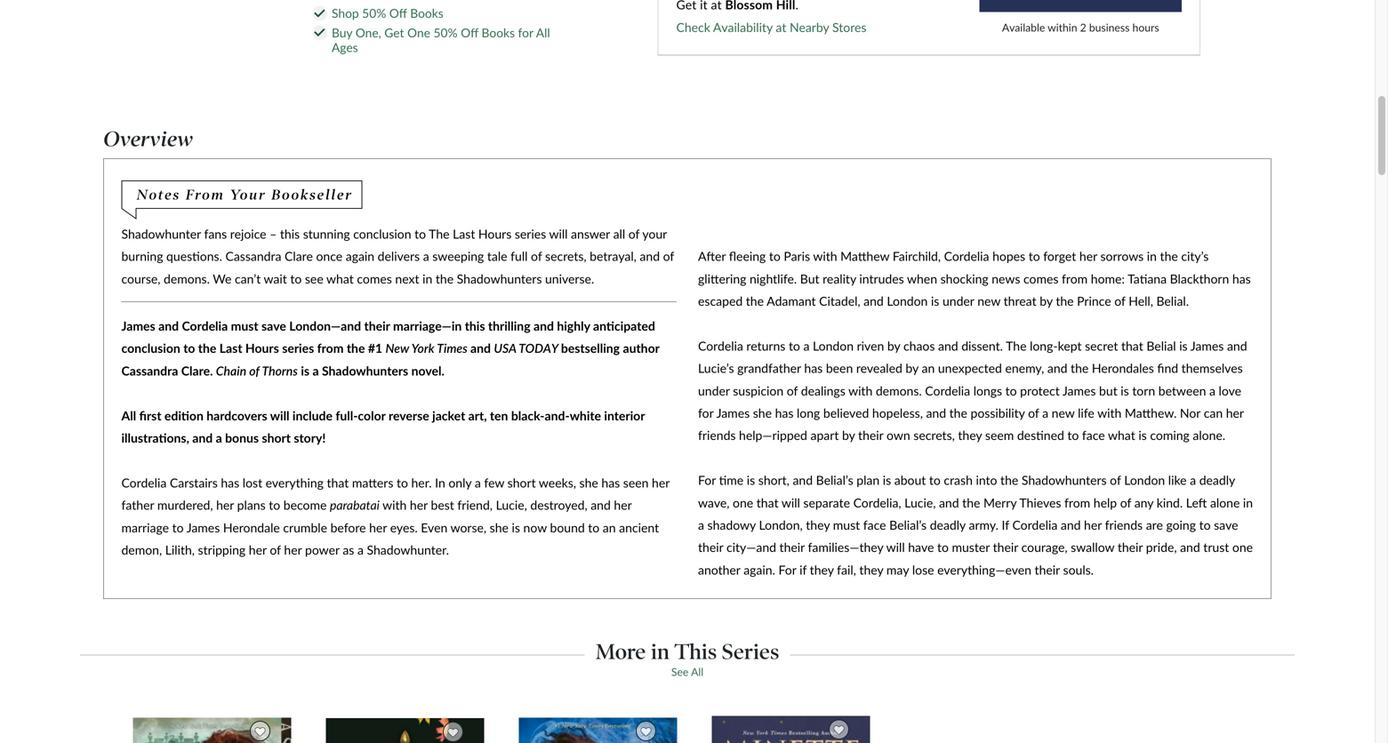 Task type: locate. For each thing, give the bounding box(es) containing it.
under inside "cordelia returns to a london riven by chaos and dissent. the long-kept secret that belial is james and lucie's grandfather has been revealed by an unexpected enemy, and the herondales find themselves under suspicion of dealings with demons. cordelia longs to protect james but is torn between a love for james she has long believed hopeless, and the possibility of a new life with matthew. nor can her friends help—ripped apart by their own secrets, they seem destined to face what is coming alone."
[[698, 383, 730, 398]]

under inside after fleeing to paris with matthew fairchild, cordelia hopes to forget her sorrows in the city's glittering nightlife. but reality intrudes when shocking news comes from home: tatiana blackthorn has escaped the adamant citadel, and london is under new threat by the prince of hell, belial.
[[943, 294, 975, 309]]

0 horizontal spatial series
[[282, 341, 314, 356]]

the up sweeping
[[429, 226, 450, 242]]

1 horizontal spatial shadowhunters
[[457, 271, 542, 286]]

is right thorns
[[301, 363, 310, 379]]

1 horizontal spatial series
[[515, 226, 547, 242]]

returns
[[747, 339, 786, 354]]

1 vertical spatial face
[[864, 518, 887, 533]]

their inside james and cordelia must save london—and their marriage—in this thrilling and highly anticipated conclusion to the last hours series from the #1
[[364, 319, 390, 334]]

a inside 'cordelia carstairs has lost everything that matters to her. in only a few short weeks, she has seen her father murdered, her plans to become'
[[475, 476, 481, 491]]

james down the course,
[[121, 319, 155, 334]]

to left see
[[290, 271, 302, 286]]

london
[[887, 294, 928, 309], [813, 339, 854, 354], [1125, 473, 1166, 488]]

shadowhunters down 'tale'
[[457, 271, 542, 286]]

0 vertical spatial conclusion
[[353, 226, 412, 242]]

will inside the all first edition hardcovers will include full-color reverse jacket art, ten black-and-white interior illustrations, and a bonus short story!
[[270, 408, 290, 423]]

comes down forget
[[1024, 271, 1059, 286]]

a left love
[[1210, 383, 1216, 398]]

2 comes from the left
[[1024, 271, 1059, 286]]

your
[[643, 226, 667, 242]]

a right thorns
[[313, 363, 319, 379]]

in right next
[[423, 271, 433, 286]]

and down your
[[640, 249, 660, 264]]

series up the full
[[515, 226, 547, 242]]

by down chaos
[[906, 361, 919, 376]]

1 horizontal spatial cassandra
[[226, 249, 282, 264]]

they down separate
[[806, 518, 830, 533]]

shadowhunter.
[[367, 543, 449, 558]]

from inside "for time is short, and belial's plan is about to crash into the shadowhunters of london like a deadly wave, one that will separate cordelia, lucie, and the merry thieves from help of any kind. left alone in a shadowy london, they must face belial's deadly army. if cordelia and her friends are going to save their city—and their families—they will have to muster their courage, swallow their pride, and trust one another again. for if they fail, they may lose everything—even their souls."
[[1065, 495, 1091, 511]]

all inside the all first edition hardcovers will include full-color reverse jacket art, ten black-and-white interior illustrations, and a bonus short story!
[[121, 408, 136, 423]]

0 horizontal spatial demons.
[[164, 271, 210, 286]]

secrets, right own
[[914, 428, 955, 443]]

lucie's
[[698, 361, 735, 376]]

friends down the help
[[1106, 518, 1143, 533]]

0 horizontal spatial secrets,
[[545, 249, 587, 264]]

this up new york times and usa today
[[465, 319, 485, 334]]

new
[[978, 294, 1001, 309], [1052, 406, 1075, 421]]

to left her.
[[397, 476, 408, 491]]

will left include on the left
[[270, 408, 290, 423]]

1 vertical spatial demons.
[[876, 383, 922, 398]]

that
[[1122, 339, 1144, 354], [327, 476, 349, 491], [757, 495, 779, 511]]

will
[[549, 226, 568, 242], [270, 408, 290, 423], [782, 495, 801, 511], [887, 540, 905, 555]]

1 vertical spatial for
[[698, 406, 714, 421]]

last inside shadowhunter fans rejoice – this stunning conclusion to the last hours series will answer all of your burning questions. cassandra clare once again delivers a sweeping tale full of secrets, betrayal, and of course, demons. we can't wait to see what comes next in the shadowhunters universe.
[[453, 226, 475, 242]]

clare
[[285, 249, 313, 264]]

comes
[[357, 271, 392, 286], [1024, 271, 1059, 286]]

army.
[[969, 518, 999, 533]]

face down life
[[1083, 428, 1106, 443]]

0 horizontal spatial comes
[[357, 271, 392, 286]]

1 horizontal spatial what
[[1109, 428, 1136, 443]]

1 vertical spatial off
[[461, 25, 479, 40]]

short left story!
[[262, 431, 291, 446]]

1 horizontal spatial under
[[943, 294, 975, 309]]

conclusion inside james and cordelia must save london—and their marriage—in this thrilling and highly anticipated conclusion to the last hours series from the #1
[[121, 341, 180, 356]]

from
[[1062, 271, 1088, 286], [317, 341, 344, 356], [1065, 495, 1091, 511]]

1 vertical spatial an
[[603, 520, 616, 535]]

0 vertical spatial the
[[429, 226, 450, 242]]

1 horizontal spatial lucie,
[[905, 495, 936, 511]]

in inside "for time is short, and belial's plan is about to crash into the shadowhunters of london like a deadly wave, one that will separate cordelia, lucie, and the merry thieves from help of any kind. left alone in a shadowy london, they must face belial's deadly army. if cordelia and her friends are going to save their city—and their families—they will have to muster their courage, swallow their pride, and trust one another again. for if they fail, they may lose everything—even their souls."
[[1244, 495, 1254, 511]]

love
[[1219, 383, 1242, 398]]

matters
[[352, 476, 394, 491]]

her inside after fleeing to paris with matthew fairchild, cordelia hopes to forget her sorrows in the city's glittering nightlife. but reality intrudes when shocking news comes from home: tatiana blackthorn has escaped the adamant citadel, and london is under new threat by the prince of hell, belial.
[[1080, 249, 1098, 264]]

cordelia up 'clare.'
[[182, 319, 228, 334]]

secrets, inside shadowhunter fans rejoice – this stunning conclusion to the last hours series will answer all of your burning questions. cassandra clare once again delivers a sweeping tale full of secrets, betrayal, and of course, demons. we can't wait to see what comes next in the shadowhunters universe.
[[545, 249, 587, 264]]

plan
[[857, 473, 880, 488]]

this inside james and cordelia must save london—and their marriage—in this thrilling and highly anticipated conclusion to the last hours series from the #1
[[465, 319, 485, 334]]

lucie, inside 'with her best friend, lucie, destroyed, and her marriage to james herondale crumble before her eyes. even worse, she is now bound to an ancient demon, lilith, stripping her of her power as a shadowhunter.'
[[496, 498, 527, 513]]

trust
[[1204, 540, 1230, 555]]

0 vertical spatial cassandra
[[226, 249, 282, 264]]

0 vertical spatial from
[[1062, 271, 1088, 286]]

last inside james and cordelia must save london—and their marriage—in this thrilling and highly anticipated conclusion to the last hours series from the #1
[[220, 341, 242, 356]]

all inside buy one, get one 50% off books for all ages
[[536, 25, 550, 40]]

belial's up have
[[890, 518, 927, 533]]

their up if
[[780, 540, 805, 555]]

series up thorns
[[282, 341, 314, 356]]

is
[[932, 294, 940, 309], [1180, 339, 1188, 354], [301, 363, 310, 379], [1121, 383, 1130, 398], [1139, 428, 1148, 443], [747, 473, 756, 488], [883, 473, 892, 488], [512, 520, 520, 535]]

and left usa
[[471, 341, 491, 356]]

1 horizontal spatial for
[[779, 563, 797, 578]]

the inside shadowhunter fans rejoice – this stunning conclusion to the last hours series will answer all of your burning questions. cassandra clare once again delivers a sweeping tale full of secrets, betrayal, and of course, demons. we can't wait to see what comes next in the shadowhunters universe.
[[436, 271, 454, 286]]

and down intrudes
[[864, 294, 884, 309]]

0 vertical spatial an
[[922, 361, 935, 376]]

for
[[518, 25, 534, 40], [698, 406, 714, 421]]

secrets,
[[545, 249, 587, 264], [914, 428, 955, 443]]

to inside james and cordelia must save london—and their marriage—in this thrilling and highly anticipated conclusion to the last hours series from the #1
[[183, 341, 195, 356]]

for inside "cordelia returns to a london riven by chaos and dissent. the long-kept secret that belial is james and lucie's grandfather has been revealed by an unexpected enemy, and the herondales find themselves under suspicion of dealings with demons. cordelia longs to protect james but is torn between a love for james she has long believed hopeless, and the possibility of a new life with matthew. nor can her friends help—ripped apart by their own secrets, they seem destined to face what is coming alone."
[[698, 406, 714, 421]]

a left few
[[475, 476, 481, 491]]

and
[[640, 249, 660, 264], [864, 294, 884, 309], [158, 319, 179, 334], [534, 319, 554, 334], [939, 339, 959, 354], [1228, 339, 1248, 354], [471, 341, 491, 356], [1048, 361, 1068, 376], [927, 406, 947, 421], [192, 431, 213, 446], [793, 473, 813, 488], [940, 495, 960, 511], [591, 498, 611, 513], [1061, 518, 1082, 533], [1181, 540, 1201, 555]]

parabatai
[[330, 498, 380, 513]]

is left now
[[512, 520, 520, 535]]

an left ancient
[[603, 520, 616, 535]]

is down when
[[932, 294, 940, 309]]

1 vertical spatial she
[[580, 476, 599, 491]]

1 vertical spatial books
[[482, 25, 515, 40]]

0 vertical spatial that
[[1122, 339, 1144, 354]]

new inside after fleeing to paris with matthew fairchild, cordelia hopes to forget her sorrows in the city's glittering nightlife. but reality intrudes when shocking news comes from home: tatiana blackthorn has escaped the adamant citadel, and london is under new threat by the prince of hell, belial.
[[978, 294, 1001, 309]]

their down if
[[994, 540, 1019, 555]]

all first edition hardcovers will include full-color reverse jacket art, ten black-and-white interior illustrations, and a bonus short story!
[[121, 408, 645, 446]]

shop
[[332, 6, 359, 21]]

1 horizontal spatial that
[[757, 495, 779, 511]]

from up chain of thorns is a shadowhunters novel. at the left of page
[[317, 341, 344, 356]]

their left pride,
[[1118, 540, 1144, 555]]

1 horizontal spatial she
[[580, 476, 599, 491]]

longs
[[974, 383, 1003, 398]]

cordelia inside james and cordelia must save london—and their marriage—in this thrilling and highly anticipated conclusion to the last hours series from the #1
[[182, 319, 228, 334]]

lose
[[913, 563, 935, 578]]

in inside shadowhunter fans rejoice – this stunning conclusion to the last hours series will answer all of your burning questions. cassandra clare once again delivers a sweeping tale full of secrets, betrayal, and of course, demons. we can't wait to see what comes next in the shadowhunters universe.
[[423, 271, 433, 286]]

by down believed
[[843, 428, 856, 443]]

1 horizontal spatial secrets,
[[914, 428, 955, 443]]

0 vertical spatial for
[[518, 25, 534, 40]]

muster
[[952, 540, 990, 555]]

james up life
[[1063, 383, 1097, 398]]

2 vertical spatial london
[[1125, 473, 1166, 488]]

0 horizontal spatial save
[[262, 319, 286, 334]]

1 vertical spatial must
[[834, 518, 861, 533]]

conclusion inside shadowhunter fans rejoice – this stunning conclusion to the last hours series will answer all of your burning questions. cassandra clare once again delivers a sweeping tale full of secrets, betrayal, and of course, demons. we can't wait to see what comes next in the shadowhunters universe.
[[353, 226, 412, 242]]

under down lucie's at right
[[698, 383, 730, 398]]

sorrows
[[1101, 249, 1144, 264]]

herondale
[[223, 520, 280, 535]]

0 horizontal spatial one
[[733, 495, 754, 511]]

off inside buy one, get one 50% off books for all ages
[[461, 25, 479, 40]]

must inside james and cordelia must save london—and their marriage—in this thrilling and highly anticipated conclusion to the last hours series from the #1
[[231, 319, 259, 334]]

cordelia down thieves
[[1013, 518, 1058, 533]]

0 horizontal spatial cassandra
[[121, 363, 178, 379]]

all inside more in this series see all
[[691, 666, 704, 679]]

0 horizontal spatial 50%
[[362, 6, 386, 21]]

1 vertical spatial under
[[698, 383, 730, 398]]

from inside james and cordelia must save london—and their marriage—in this thrilling and highly anticipated conclusion to the last hours series from the #1
[[317, 341, 344, 356]]

hopes
[[993, 249, 1026, 264]]

shop 50% off books link
[[332, 6, 444, 21]]

hours inside shadowhunter fans rejoice – this stunning conclusion to the last hours series will answer all of your burning questions. cassandra clare once again delivers a sweeping tale full of secrets, betrayal, and of course, demons. we can't wait to see what comes next in the shadowhunters universe.
[[479, 226, 512, 242]]

available
[[1003, 21, 1046, 34]]

50% inside buy one, get one 50% off books for all ages
[[434, 25, 458, 40]]

and down crash
[[940, 495, 960, 511]]

1 vertical spatial new
[[1052, 406, 1075, 421]]

her.
[[412, 476, 432, 491]]

and right hopeless,
[[927, 406, 947, 421]]

and down kept
[[1048, 361, 1068, 376]]

under down shocking
[[943, 294, 975, 309]]

of right all
[[629, 226, 640, 242]]

0 vertical spatial shadowhunters
[[457, 271, 542, 286]]

york
[[412, 341, 435, 356]]

2 vertical spatial shadowhunters
[[1022, 473, 1107, 488]]

0 vertical spatial all
[[536, 25, 550, 40]]

2 vertical spatial that
[[757, 495, 779, 511]]

short,
[[759, 473, 790, 488]]

overview
[[103, 126, 193, 152]]

0 horizontal spatial for
[[518, 25, 534, 40]]

her right can
[[1227, 406, 1245, 421]]

0 vertical spatial series
[[515, 226, 547, 242]]

by
[[1040, 294, 1053, 309], [888, 339, 901, 354], [906, 361, 919, 376], [843, 428, 856, 443]]

face down cordelia,
[[864, 518, 887, 533]]

chaos
[[904, 339, 936, 354]]

demons. inside "cordelia returns to a london riven by chaos and dissent. the long-kept secret that belial is james and lucie's grandfather has been revealed by an unexpected enemy, and the herondales find themselves under suspicion of dealings with demons. cordelia longs to protect james but is torn between a love for james she has long believed hopeless, and the possibility of a new life with matthew. nor can her friends help—ripped apart by their own secrets, they seem destined to face what is coming alone."
[[876, 383, 922, 398]]

of right the full
[[531, 249, 542, 264]]

0 horizontal spatial the
[[429, 226, 450, 242]]

2 horizontal spatial london
[[1125, 473, 1166, 488]]

the up army.
[[963, 495, 981, 511]]

what down matthew. on the bottom right of the page
[[1109, 428, 1136, 443]]

power
[[305, 543, 340, 558]]

suspicion
[[733, 383, 784, 398]]

to left crash
[[930, 473, 941, 488]]

cordelia inside 'cordelia carstairs has lost everything that matters to her. in only a few short weeks, she has seen her father murdered, her plans to become'
[[121, 476, 167, 491]]

new left life
[[1052, 406, 1075, 421]]

another
[[698, 563, 741, 578]]

1 horizontal spatial friends
[[1106, 518, 1143, 533]]

50% right one
[[434, 25, 458, 40]]

merry
[[984, 495, 1017, 511]]

short right few
[[508, 476, 536, 491]]

james down murdered,
[[187, 520, 220, 535]]

2 vertical spatial from
[[1065, 495, 1091, 511]]

once
[[316, 249, 343, 264]]

a right returns
[[804, 339, 810, 354]]

this inside shadowhunter fans rejoice – this stunning conclusion to the last hours series will answer all of your burning questions. cassandra clare once again delivers a sweeping tale full of secrets, betrayal, and of course, demons. we can't wait to see what comes next in the shadowhunters universe.
[[280, 226, 300, 242]]

she right 'weeks,'
[[580, 476, 599, 491]]

1 vertical spatial this
[[465, 319, 485, 334]]

comes inside shadowhunter fans rejoice – this stunning conclusion to the last hours series will answer all of your burning questions. cassandra clare once again delivers a sweeping tale full of secrets, betrayal, and of course, demons. we can't wait to see what comes next in the shadowhunters universe.
[[357, 271, 392, 286]]

2 vertical spatial all
[[691, 666, 704, 679]]

0 vertical spatial off
[[390, 6, 407, 21]]

with up reality in the top right of the page
[[814, 249, 838, 264]]

secrets, inside "cordelia returns to a london riven by chaos and dissent. the long-kept secret that belial is james and lucie's grandfather has been revealed by an unexpected enemy, and the herondales find themselves under suspicion of dealings with demons. cordelia longs to protect james but is torn between a love for james she has long believed hopeless, and the possibility of a new life with matthew. nor can her friends help—ripped apart by their own secrets, they seem destined to face what is coming alone."
[[914, 428, 955, 443]]

1 horizontal spatial hours
[[479, 226, 512, 242]]

0 horizontal spatial london
[[813, 339, 854, 354]]

0 vertical spatial face
[[1083, 428, 1106, 443]]

1 vertical spatial conclusion
[[121, 341, 180, 356]]

london down when
[[887, 294, 928, 309]]

1 horizontal spatial new
[[1052, 406, 1075, 421]]

that inside "cordelia returns to a london riven by chaos and dissent. the long-kept secret that belial is james and lucie's grandfather has been revealed by an unexpected enemy, and the herondales find themselves under suspicion of dealings with demons. cordelia longs to protect james but is torn between a love for james she has long believed hopeless, and the possibility of a new life with matthew. nor can her friends help—ripped apart by their own secrets, they seem destined to face what is coming alone."
[[1122, 339, 1144, 354]]

lucie,
[[905, 495, 936, 511], [496, 498, 527, 513]]

0 horizontal spatial face
[[864, 518, 887, 533]]

short inside 'cordelia carstairs has lost everything that matters to her. in only a few short weeks, she has seen her father murdered, her plans to become'
[[508, 476, 536, 491]]

james
[[121, 319, 155, 334], [1191, 339, 1225, 354], [1063, 383, 1097, 398], [717, 406, 750, 421], [187, 520, 220, 535]]

1 vertical spatial short
[[508, 476, 536, 491]]

by right threat
[[1040, 294, 1053, 309]]

0 vertical spatial last
[[453, 226, 475, 242]]

fail,
[[837, 563, 857, 578]]

wave,
[[698, 495, 730, 511]]

new down the news
[[978, 294, 1001, 309]]

and inside shadowhunter fans rejoice – this stunning conclusion to the last hours series will answer all of your burning questions. cassandra clare once again delivers a sweeping tale full of secrets, betrayal, and of course, demons. we can't wait to see what comes next in the shadowhunters universe.
[[640, 249, 660, 264]]

0 vertical spatial for
[[698, 473, 716, 488]]

1 comes from the left
[[357, 271, 392, 286]]

1 horizontal spatial demons.
[[876, 383, 922, 398]]

1 horizontal spatial last
[[453, 226, 475, 242]]

and down edition
[[192, 431, 213, 446]]

2 horizontal spatial she
[[753, 406, 772, 421]]

for left if
[[779, 563, 797, 578]]

within
[[1048, 21, 1078, 34]]

check
[[677, 20, 711, 35]]

1 vertical spatial secrets,
[[914, 428, 955, 443]]

they
[[959, 428, 983, 443], [806, 518, 830, 533], [810, 563, 834, 578], [860, 563, 884, 578]]

face
[[1083, 428, 1106, 443], [864, 518, 887, 533]]

with inside after fleeing to paris with matthew fairchild, cordelia hopes to forget her sorrows in the city's glittering nightlife. but reality intrudes when shocking news comes from home: tatiana blackthorn has escaped the adamant citadel, and london is under new threat by the prince of hell, belial.
[[814, 249, 838, 264]]

her down crumble
[[284, 543, 302, 558]]

0 horizontal spatial must
[[231, 319, 259, 334]]

save inside "for time is short, and belial's plan is about to crash into the shadowhunters of london like a deadly wave, one that will separate cordelia, lucie, and the merry thieves from help of any kind. left alone in a shadowy london, they must face belial's deadly army. if cordelia and her friends are going to save their city—and their families—they will have to muster their courage, swallow their pride, and trust one another again. for if they fail, they may lose everything—even their souls."
[[1215, 518, 1239, 533]]

2 vertical spatial she
[[490, 520, 509, 535]]

off up get
[[390, 6, 407, 21]]

between
[[1159, 383, 1207, 398]]

one
[[733, 495, 754, 511], [1233, 540, 1254, 555]]

books inside buy one, get one 50% off books for all ages
[[482, 25, 515, 40]]

new york times and usa today
[[386, 341, 561, 356]]

0 vertical spatial one
[[733, 495, 754, 511]]

belial's
[[816, 473, 854, 488], [890, 518, 927, 533]]

0 vertical spatial 50%
[[362, 6, 386, 21]]

and inside 'with her best friend, lucie, destroyed, and her marriage to james herondale crumble before her eyes. even worse, she is now bound to an ancient demon, lilith, stripping her of her power as a shadowhunter.'
[[591, 498, 611, 513]]

0 vertical spatial friends
[[698, 428, 736, 443]]

1 horizontal spatial books
[[482, 25, 515, 40]]

0 horizontal spatial deadly
[[930, 518, 966, 533]]

0 horizontal spatial off
[[390, 6, 407, 21]]

what down once
[[327, 271, 354, 286]]

0 horizontal spatial an
[[603, 520, 616, 535]]

must inside "for time is short, and belial's plan is about to crash into the shadowhunters of london like a deadly wave, one that will separate cordelia, lucie, and the merry thieves from help of any kind. left alone in a shadowy london, they must face belial's deadly army. if cordelia and her friends are going to save their city—and their families—they will have to muster their courage, swallow their pride, and trust one another again. for if they fail, they may lose everything—even their souls."
[[834, 518, 861, 533]]

is inside 'with her best friend, lucie, destroyed, and her marriage to james herondale crumble before her eyes. even worse, she is now bound to an ancient demon, lilith, stripping her of her power as a shadowhunter.'
[[512, 520, 520, 535]]

into
[[976, 473, 998, 488]]

short inside the all first edition hardcovers will include full-color reverse jacket art, ten black-and-white interior illustrations, and a bonus short story!
[[262, 431, 291, 446]]

to up delivers
[[415, 226, 426, 242]]

1 vertical spatial that
[[327, 476, 349, 491]]

her left eyes. at left
[[369, 520, 387, 535]]

she inside 'with her best friend, lucie, destroyed, and her marriage to james herondale crumble before her eyes. even worse, she is now bound to an ancient demon, lilith, stripping her of her power as a shadowhunter.'
[[490, 520, 509, 535]]

left
[[1187, 495, 1208, 511]]

of up the help
[[1111, 473, 1122, 488]]

if
[[1002, 518, 1010, 533]]

availability
[[714, 20, 773, 35]]

this
[[675, 639, 717, 666]]

one right trust
[[1233, 540, 1254, 555]]

last up chain
[[220, 341, 242, 356]]

friends inside "cordelia returns to a london riven by chaos and dissent. the long-kept secret that belial is james and lucie's grandfather has been revealed by an unexpected enemy, and the herondales find themselves under suspicion of dealings with demons. cordelia longs to protect james but is torn between a love for james she has long believed hopeless, and the possibility of a new life with matthew. nor can her friends help—ripped apart by their own secrets, they seem destined to face what is coming alone."
[[698, 428, 736, 443]]

1 vertical spatial from
[[317, 341, 344, 356]]

0 horizontal spatial this
[[280, 226, 300, 242]]

burning
[[121, 249, 163, 264]]

about
[[895, 473, 927, 488]]

in inside after fleeing to paris with matthew fairchild, cordelia hopes to forget her sorrows in the city's glittering nightlife. but reality intrudes when shocking news comes from home: tatiana blackthorn has escaped the adamant citadel, and london is under new threat by the prince of hell, belial.
[[1148, 249, 1158, 264]]

she inside "cordelia returns to a london riven by chaos and dissent. the long-kept secret that belial is james and lucie's grandfather has been revealed by an unexpected enemy, and the herondales find themselves under suspicion of dealings with demons. cordelia longs to protect james but is torn between a love for james she has long believed hopeless, and the possibility of a new life with matthew. nor can her friends help—ripped apart by their own secrets, they seem destined to face what is coming alone."
[[753, 406, 772, 421]]

0 horizontal spatial she
[[490, 520, 509, 535]]

1 horizontal spatial this
[[465, 319, 485, 334]]

1 vertical spatial hours
[[246, 341, 279, 356]]

reverse
[[389, 408, 430, 423]]

an inside "cordelia returns to a london riven by chaos and dissent. the long-kept secret that belial is james and lucie's grandfather has been revealed by an unexpected enemy, and the herondales find themselves under suspicion of dealings with demons. cordelia longs to protect james but is torn between a love for james she has long believed hopeless, and the possibility of a new life with matthew. nor can her friends help—ripped apart by their own secrets, they seem destined to face what is coming alone."
[[922, 361, 935, 376]]

notes from your bookseller
[[137, 186, 353, 203]]

lucie, inside "for time is short, and belial's plan is about to crash into the shadowhunters of london like a deadly wave, one that will separate cordelia, lucie, and the merry thieves from help of any kind. left alone in a shadowy london, they must face belial's deadly army. if cordelia and her friends are going to save their city—and their families—they will have to muster their courage, swallow their pride, and trust one another again. for if they fail, they may lose everything—even their souls."
[[905, 495, 936, 511]]

books up one
[[410, 6, 444, 21]]

save down alone
[[1215, 518, 1239, 533]]

of inside after fleeing to paris with matthew fairchild, cordelia hopes to forget her sorrows in the city's glittering nightlife. but reality intrudes when shocking news comes from home: tatiana blackthorn has escaped the adamant citadel, and london is under new threat by the prince of hell, belial.
[[1115, 294, 1126, 309]]

1 horizontal spatial comes
[[1024, 271, 1059, 286]]

1 vertical spatial london
[[813, 339, 854, 354]]

0 vertical spatial hours
[[479, 226, 512, 242]]

long
[[797, 406, 821, 421]]

weeks,
[[539, 476, 577, 491]]

series inside james and cordelia must save london—and their marriage—in this thrilling and highly anticipated conclusion to the last hours series from the #1
[[282, 341, 314, 356]]

must up families—they
[[834, 518, 861, 533]]

cordelia
[[945, 249, 990, 264], [182, 319, 228, 334], [698, 339, 744, 354], [926, 383, 971, 398], [121, 476, 167, 491], [1013, 518, 1058, 533]]

dealings
[[801, 383, 846, 398]]

0 horizontal spatial that
[[327, 476, 349, 491]]

1 vertical spatial for
[[779, 563, 797, 578]]

#1
[[368, 341, 383, 356]]

in inside more in this series see all
[[651, 639, 670, 666]]

1 vertical spatial shadowhunters
[[322, 363, 409, 379]]

short
[[262, 431, 291, 446], [508, 476, 536, 491]]

hardcovers
[[207, 408, 268, 423]]

color
[[358, 408, 386, 423]]

shadowhunters
[[457, 271, 542, 286], [322, 363, 409, 379], [1022, 473, 1107, 488]]

0 horizontal spatial new
[[978, 294, 1001, 309]]

the inside "cordelia returns to a london riven by chaos and dissent. the long-kept secret that belial is james and lucie's grandfather has been revealed by an unexpected enemy, and the herondales find themselves under suspicion of dealings with demons. cordelia longs to protect james but is torn between a love for james she has long believed hopeless, and the possibility of a new life with matthew. nor can her friends help—ripped apart by their own secrets, they seem destined to face what is coming alone."
[[1006, 339, 1027, 354]]

an
[[922, 361, 935, 376], [603, 520, 616, 535]]

with up eyes. at left
[[383, 498, 407, 513]]

series inside shadowhunter fans rejoice – this stunning conclusion to the last hours series will answer all of your burning questions. cassandra clare once again delivers a sweeping tale full of secrets, betrayal, and of course, demons. we can't wait to see what comes next in the shadowhunters universe.
[[515, 226, 547, 242]]

1 horizontal spatial belial's
[[890, 518, 927, 533]]

1 vertical spatial cassandra
[[121, 363, 178, 379]]

0 horizontal spatial last
[[220, 341, 242, 356]]

rejoice
[[230, 226, 267, 242]]

what inside "cordelia returns to a london riven by chaos and dissent. the long-kept secret that belial is james and lucie's grandfather has been revealed by an unexpected enemy, and the herondales find themselves under suspicion of dealings with demons. cordelia longs to protect james but is torn between a love for james she has long believed hopeless, and the possibility of a new life with matthew. nor can her friends help—ripped apart by their own secrets, they seem destined to face what is coming alone."
[[1109, 428, 1136, 443]]

find
[[1158, 361, 1179, 376]]

1 horizontal spatial conclusion
[[353, 226, 412, 242]]

london,
[[759, 518, 803, 533]]

2 horizontal spatial that
[[1122, 339, 1144, 354]]

wait
[[264, 271, 287, 286]]

0 vertical spatial demons.
[[164, 271, 210, 286]]

1 horizontal spatial all
[[536, 25, 550, 40]]

1 horizontal spatial must
[[834, 518, 861, 533]]

2 horizontal spatial all
[[691, 666, 704, 679]]

see
[[305, 271, 324, 286]]

hours up thorns
[[246, 341, 279, 356]]

0 horizontal spatial what
[[327, 271, 354, 286]]

1 vertical spatial last
[[220, 341, 242, 356]]

in right alone
[[1244, 495, 1254, 511]]

friends inside "for time is short, and belial's plan is about to crash into the shadowhunters of london like a deadly wave, one that will separate cordelia, lucie, and the merry thieves from help of any kind. left alone in a shadowy london, they must face belial's deadly army. if cordelia and her friends are going to save their city—and their families—they will have to muster their courage, swallow their pride, and trust one another again. for if they fail, they may lose everything—even their souls."
[[1106, 518, 1143, 533]]

and down the course,
[[158, 319, 179, 334]]

her right forget
[[1080, 249, 1098, 264]]

None submit
[[980, 0, 1182, 12]]

0 vertical spatial belial's
[[816, 473, 854, 488]]

more in this series see all
[[596, 639, 780, 679]]

hours
[[479, 226, 512, 242], [246, 341, 279, 356]]

1 horizontal spatial off
[[461, 25, 479, 40]]

1 horizontal spatial the
[[1006, 339, 1027, 354]]



Task type: vqa. For each thing, say whether or not it's contained in the screenshot.
FORMED
no



Task type: describe. For each thing, give the bounding box(es) containing it.
her right seen
[[652, 476, 670, 491]]

is down matthew. on the bottom right of the page
[[1139, 428, 1148, 443]]

and inside after fleeing to paris with matthew fairchild, cordelia hopes to forget her sorrows in the city's glittering nightlife. but reality intrudes when shocking news comes from home: tatiana blackthorn has escaped the adamant citadel, and london is under new threat by the prince of hell, belial.
[[864, 294, 884, 309]]

get
[[385, 25, 404, 40]]

has left long
[[776, 406, 794, 421]]

novel.
[[412, 363, 445, 379]]

and right short,
[[793, 473, 813, 488]]

with up believed
[[849, 383, 873, 398]]

cordelia up lucie's at right
[[698, 339, 744, 354]]

cassandra inside bestselling author cassandra clare.
[[121, 363, 178, 379]]

friend,
[[458, 498, 493, 513]]

the left possibility
[[950, 406, 968, 421]]

1 vertical spatial belial's
[[890, 518, 927, 533]]

of left the any
[[1121, 495, 1132, 511]]

the up 'clare.'
[[198, 341, 217, 356]]

may
[[887, 563, 910, 578]]

unexpected
[[939, 361, 1003, 376]]

and down going
[[1181, 540, 1201, 555]]

is right time
[[747, 473, 756, 488]]

has left seen
[[602, 476, 620, 491]]

cordelia inside after fleeing to paris with matthew fairchild, cordelia hopes to forget her sorrows in the city's glittering nightlife. but reality intrudes when shocking news comes from home: tatiana blackthorn has escaped the adamant citadel, and london is under new threat by the prince of hell, belial.
[[945, 249, 990, 264]]

alone.
[[1194, 428, 1226, 443]]

seem
[[986, 428, 1015, 443]]

buy one, get one 50% off books for all ages
[[332, 25, 550, 55]]

demons. inside shadowhunter fans rejoice – this stunning conclusion to the last hours series will answer all of your burning questions. cassandra clare once again delivers a sweeping tale full of secrets, betrayal, and of course, demons. we can't wait to see what comes next in the shadowhunters universe.
[[164, 271, 210, 286]]

the left #1
[[347, 341, 365, 356]]

going
[[1167, 518, 1197, 533]]

chain of iron (last hours series #2) image
[[519, 717, 679, 744]]

bestselling
[[561, 341, 620, 356]]

has inside after fleeing to paris with matthew fairchild, cordelia hopes to forget her sorrows in the city's glittering nightlife. but reality intrudes when shocking news comes from home: tatiana blackthorn has escaped the adamant citadel, and london is under new threat by the prince of hell, belial.
[[1233, 271, 1252, 286]]

her down seen
[[614, 498, 632, 513]]

shadowhunter fans rejoice – this stunning conclusion to the last hours series will answer all of your burning questions. cassandra clare once again delivers a sweeping tale full of secrets, betrayal, and of course, demons. we can't wait to see what comes next in the shadowhunters universe.
[[121, 226, 674, 286]]

swallow
[[1071, 540, 1115, 555]]

books inside shop 50% off books link
[[410, 6, 444, 21]]

her inside "for time is short, and belial's plan is about to crash into the shadowhunters of london like a deadly wave, one that will separate cordelia, lucie, and the merry thieves from help of any kind. left alone in a shadowy london, they must face belial's deadly army. if cordelia and her friends are going to save their city—and their families—they will have to muster their courage, swallow their pride, and trust one another again. for if they fail, they may lose everything—even their souls."
[[1085, 518, 1102, 533]]

author
[[623, 341, 660, 356]]

citadel,
[[820, 294, 861, 309]]

their inside "cordelia returns to a london riven by chaos and dissent. the long-kept secret that belial is james and lucie's grandfather has been revealed by an unexpected enemy, and the herondales find themselves under suspicion of dealings with demons. cordelia longs to protect james but is torn between a love for james she has long believed hopeless, and the possibility of a new life with matthew. nor can her friends help—ripped apart by their own secrets, they seem destined to face what is coming alone."
[[859, 428, 884, 443]]

and inside the all first edition hardcovers will include full-color reverse jacket art, ten black-and-white interior illustrations, and a bonus short story!
[[192, 431, 213, 446]]

shadowhunters inside shadowhunter fans rejoice – this stunning conclusion to the last hours series will answer all of your burning questions. cassandra clare once again delivers a sweeping tale full of secrets, betrayal, and of course, demons. we can't wait to see what comes next in the shadowhunters universe.
[[457, 271, 542, 286]]

alone
[[1211, 495, 1241, 511]]

by right the riven
[[888, 339, 901, 354]]

chain of gold (last hours series #1) image
[[132, 717, 292, 744]]

london inside "for time is short, and belial's plan is about to crash into the shadowhunters of london like a deadly wave, one that will separate cordelia, lucie, and the merry thieves from help of any kind. left alone in a shadowy london, they must face belial's deadly army. if cordelia and her friends are going to save their city—and their families—they will have to muster their courage, swallow their pride, and trust one another again. for if they fail, they may lose everything—even their souls."
[[1125, 473, 1166, 488]]

the inside shadowhunter fans rejoice – this stunning conclusion to the last hours series will answer all of your burning questions. cassandra clare once again delivers a sweeping tale full of secrets, betrayal, and of course, demons. we can't wait to see what comes next in the shadowhunters universe.
[[429, 226, 450, 242]]

london inside "cordelia returns to a london riven by chaos and dissent. the long-kept secret that belial is james and lucie's grandfather has been revealed by an unexpected enemy, and the herondales find themselves under suspicion of dealings with demons. cordelia longs to protect james but is torn between a love for james she has long believed hopeless, and the possibility of a new life with matthew. nor can her friends help—ripped apart by their own secrets, they seem destined to face what is coming alone."
[[813, 339, 854, 354]]

include
[[293, 408, 333, 423]]

her left the plans
[[216, 498, 234, 513]]

shadowhunter
[[121, 226, 201, 242]]

hours inside james and cordelia must save london—and their marriage—in this thrilling and highly anticipated conclusion to the last hours series from the #1
[[246, 341, 279, 356]]

is right plan at bottom
[[883, 473, 892, 488]]

with down but
[[1098, 406, 1122, 421]]

2
[[1081, 21, 1087, 34]]

they right if
[[810, 563, 834, 578]]

bonus
[[225, 431, 259, 446]]

to right hopes
[[1029, 249, 1041, 264]]

an inside 'with her best friend, lucie, destroyed, and her marriage to james herondale crumble before her eyes. even worse, she is now bound to an ancient demon, lilith, stripping her of her power as a shadowhunter.'
[[603, 520, 616, 535]]

is right belial
[[1180, 339, 1188, 354]]

before
[[331, 520, 366, 535]]

lost
[[243, 476, 263, 491]]

check image
[[314, 9, 325, 17]]

as
[[343, 543, 354, 558]]

of down your
[[663, 249, 674, 264]]

delivers
[[378, 249, 420, 264]]

1 horizontal spatial deadly
[[1200, 473, 1236, 488]]

of inside 'with her best friend, lucie, destroyed, and her marriage to james herondale crumble before her eyes. even worse, she is now bound to an ancient demon, lilith, stripping her of her power as a shadowhunter.'
[[270, 543, 281, 558]]

bookseller
[[272, 186, 353, 203]]

and up swallow
[[1061, 518, 1082, 533]]

that inside 'cordelia carstairs has lost everything that matters to her. in only a few short weeks, she has seen her father murdered, her plans to become'
[[327, 476, 349, 491]]

notes
[[137, 186, 181, 203]]

face inside "for time is short, and belial's plan is about to crash into the shadowhunters of london like a deadly wave, one that will separate cordelia, lucie, and the merry thieves from help of any kind. left alone in a shadowy london, they must face belial's deadly army. if cordelia and her friends are going to save their city—and their families—they will have to muster their courage, swallow their pride, and trust one another again. for if they fail, they may lose everything—even their souls."
[[864, 518, 887, 533]]

save inside james and cordelia must save london—and their marriage—in this thrilling and highly anticipated conclusion to the last hours series from the #1
[[262, 319, 286, 334]]

will up may
[[887, 540, 905, 555]]

1 vertical spatial one
[[1233, 540, 1254, 555]]

series
[[722, 639, 780, 666]]

demon,
[[121, 543, 162, 558]]

for inside buy one, get one 50% off books for all ages
[[518, 25, 534, 40]]

when
[[908, 271, 938, 286]]

comes inside after fleeing to paris with matthew fairchild, cordelia hopes to forget her sorrows in the city's glittering nightlife. but reality intrudes when shocking news comes from home: tatiana blackthorn has escaped the adamant citadel, and london is under new threat by the prince of hell, belial.
[[1024, 271, 1059, 286]]

shadowhunters inside "for time is short, and belial's plan is about to crash into the shadowhunters of london like a deadly wave, one that will separate cordelia, lucie, and the merry thieves from help of any kind. left alone in a shadowy london, they must face belial's deadly army. if cordelia and her friends are going to save their city—and their families—they will have to muster their courage, swallow their pride, and trust one another again. for if they fail, they may lose everything—even their souls."
[[1022, 473, 1107, 488]]

prince
[[1078, 294, 1112, 309]]

everything—even
[[938, 563, 1032, 578]]

torn
[[1133, 383, 1156, 398]]

that inside "for time is short, and belial's plan is about to crash into the shadowhunters of london like a deadly wave, one that will separate cordelia, lucie, and the merry thieves from help of any kind. left alone in a shadowy london, they must face belial's deadly army. if cordelia and her friends are going to save their city—and their families—they will have to muster their courage, swallow their pride, and trust one another again. for if they fail, they may lose everything—even their souls."
[[757, 495, 779, 511]]

next
[[395, 271, 420, 286]]

of up long
[[787, 383, 798, 398]]

shocking
[[941, 271, 989, 286]]

of right chain
[[249, 363, 260, 379]]

with inside 'with her best friend, lucie, destroyed, and her marriage to james herondale crumble before her eyes. even worse, she is now bound to an ancient demon, lilith, stripping her of her power as a shadowhunter.'
[[383, 498, 407, 513]]

to left paris
[[770, 249, 781, 264]]

check image
[[314, 29, 325, 37]]

the left prince
[[1056, 294, 1074, 309]]

a inside shadowhunter fans rejoice – this stunning conclusion to the last hours series will answer all of your burning questions. cassandra clare once again delivers a sweeping tale full of secrets, betrayal, and of course, demons. we can't wait to see what comes next in the shadowhunters universe.
[[423, 249, 429, 264]]

to right have
[[938, 540, 949, 555]]

to right longs on the bottom of page
[[1006, 383, 1018, 398]]

matthew
[[841, 249, 890, 264]]

fans
[[204, 226, 227, 242]]

become
[[284, 498, 327, 513]]

will up london,
[[782, 495, 801, 511]]

city's
[[1182, 249, 1210, 264]]

and right chaos
[[939, 339, 959, 354]]

a right like
[[1191, 473, 1197, 488]]

cordelia carstairs has lost everything that matters to her. in only a few short weeks, she has seen her father murdered, her plans to become
[[121, 476, 670, 513]]

to up lilith,
[[172, 520, 184, 535]]

cordelia down unexpected
[[926, 383, 971, 398]]

her down herondale
[[249, 543, 267, 558]]

forget
[[1044, 249, 1077, 264]]

betrayal,
[[590, 249, 637, 264]]

are
[[1147, 518, 1164, 533]]

for time is short, and belial's plan is about to crash into the shadowhunters of london like a deadly wave, one that will separate cordelia, lucie, and the merry thieves from help of any kind. left alone in a shadowy london, they must face belial's deadly army. if cordelia and her friends are going to save their city—and their families—they will have to muster their courage, swallow their pride, and trust one another again. for if they fail, they may lose everything—even their souls.
[[698, 473, 1254, 578]]

they right fail,
[[860, 563, 884, 578]]

the left city's
[[1161, 249, 1179, 264]]

what inside shadowhunter fans rejoice – this stunning conclusion to the last hours series will answer all of your burning questions. cassandra clare once again delivers a sweeping tale full of secrets, betrayal, and of course, demons. we can't wait to see what comes next in the shadowhunters universe.
[[327, 271, 354, 286]]

the turn of midnight image
[[712, 716, 872, 744]]

her inside "cordelia returns to a london riven by chaos and dissent. the long-kept secret that belial is james and lucie's grandfather has been revealed by an unexpected enemy, and the herondales find themselves under suspicion of dealings with demons. cordelia longs to protect james but is torn between a love for james she has long believed hopeless, and the possibility of a new life with matthew. nor can her friends help—ripped apart by their own secrets, they seem destined to face what is coming alone."
[[1227, 406, 1245, 421]]

fleeing
[[729, 249, 766, 264]]

to right the plans
[[269, 498, 280, 513]]

anticipated
[[593, 319, 656, 334]]

plans
[[237, 498, 266, 513]]

father
[[121, 498, 154, 513]]

has left lost
[[221, 476, 240, 491]]

james inside james and cordelia must save london—and their marriage—in this thrilling and highly anticipated conclusion to the last hours series from the #1
[[121, 319, 155, 334]]

highly
[[557, 319, 590, 334]]

shadowy
[[708, 518, 756, 533]]

a down wave,
[[698, 518, 705, 533]]

the right into
[[1001, 473, 1019, 488]]

secret
[[1086, 339, 1119, 354]]

james inside 'with her best friend, lucie, destroyed, and her marriage to james herondale crumble before her eyes. even worse, she is now bound to an ancient demon, lilith, stripping her of her power as a shadowhunter.'
[[187, 520, 220, 535]]

is right but
[[1121, 383, 1130, 398]]

she inside 'cordelia carstairs has lost everything that matters to her. in only a few short weeks, she has seen her father murdered, her plans to become'
[[580, 476, 599, 491]]

their up another
[[698, 540, 724, 555]]

crash
[[944, 473, 973, 488]]

now
[[524, 520, 547, 535]]

city—and
[[727, 540, 777, 555]]

full
[[511, 249, 528, 264]]

–
[[270, 226, 277, 242]]

art,
[[469, 408, 487, 423]]

to right going
[[1200, 518, 1211, 533]]

a up destined
[[1043, 406, 1049, 421]]

to right returns
[[789, 339, 801, 354]]

from inside after fleeing to paris with matthew fairchild, cordelia hopes to forget her sorrows in the city's glittering nightlife. but reality intrudes when shocking news comes from home: tatiana blackthorn has escaped the adamant citadel, and london is under new threat by the prince of hell, belial.
[[1062, 271, 1088, 286]]

0 horizontal spatial shadowhunters
[[322, 363, 409, 379]]

tale
[[487, 249, 508, 264]]

a inside 'with her best friend, lucie, destroyed, and her marriage to james herondale crumble before her eyes. even worse, she is now bound to an ancient demon, lilith, stripping her of her power as a shadowhunter.'
[[358, 543, 364, 558]]

buy
[[332, 25, 353, 40]]

today
[[519, 341, 558, 356]]

london inside after fleeing to paris with matthew fairchild, cordelia hopes to forget her sorrows in the city's glittering nightlife. but reality intrudes when shocking news comes from home: tatiana blackthorn has escaped the adamant citadel, and london is under new threat by the prince of hell, belial.
[[887, 294, 928, 309]]

more in this series section
[[80, 634, 1296, 666]]

all
[[614, 226, 626, 242]]

paris
[[784, 249, 811, 264]]

only
[[449, 476, 472, 491]]

marriage—in
[[393, 319, 462, 334]]

reality
[[823, 271, 857, 286]]

time
[[719, 473, 744, 488]]

can
[[1204, 406, 1224, 421]]

her down her.
[[410, 498, 428, 513]]

to right bound
[[588, 520, 600, 535]]

the down nightlife.
[[746, 294, 764, 309]]

the down kept
[[1071, 361, 1089, 376]]

new inside "cordelia returns to a london riven by chaos and dissent. the long-kept secret that belial is james and lucie's grandfather has been revealed by an unexpected enemy, and the herondales find themselves under suspicion of dealings with demons. cordelia longs to protect james but is torn between a love for james she has long believed hopeless, and the possibility of a new life with matthew. nor can her friends help—ripped apart by their own secrets, they seem destined to face what is coming alone."
[[1052, 406, 1075, 421]]

hopeless,
[[873, 406, 923, 421]]

they inside "cordelia returns to a london riven by chaos and dissent. the long-kept secret that belial is james and lucie's grandfather has been revealed by an unexpected enemy, and the herondales find themselves under suspicion of dealings with demons. cordelia longs to protect james but is torn between a love for james she has long believed hopeless, and the possibility of a new life with matthew. nor can her friends help—ripped apart by their own secrets, they seem destined to face what is coming alone."
[[959, 428, 983, 443]]

but
[[801, 271, 820, 286]]

james down suspicion
[[717, 406, 750, 421]]

1 vertical spatial deadly
[[930, 518, 966, 533]]

face inside "cordelia returns to a london riven by chaos and dissent. the long-kept secret that belial is james and lucie's grandfather has been revealed by an unexpected enemy, and the herondales find themselves under suspicion of dealings with demons. cordelia longs to protect james but is torn between a love for james she has long believed hopeless, and the possibility of a new life with matthew. nor can her friends help—ripped apart by their own secrets, they seem destined to face what is coming alone."
[[1083, 428, 1106, 443]]

own
[[887, 428, 911, 443]]

like
[[1169, 473, 1187, 488]]

a inside the all first edition hardcovers will include full-color reverse jacket art, ten black-and-white interior illustrations, and a bonus short story!
[[216, 431, 222, 446]]

check availability at nearby stores link
[[677, 20, 867, 35]]

james up themselves
[[1191, 339, 1225, 354]]

cassandra inside shadowhunter fans rejoice – this stunning conclusion to the last hours series will answer all of your burning questions. cassandra clare once again delivers a sweeping tale full of secrets, betrayal, and of course, demons. we can't wait to see what comes next in the shadowhunters universe.
[[226, 249, 282, 264]]

to down life
[[1068, 428, 1080, 443]]

universe.
[[545, 271, 595, 286]]

revealed
[[857, 361, 903, 376]]

chain of gold (barnes & noble deluxe exclusive) (last hours series #1) image
[[325, 718, 486, 744]]

edition
[[165, 408, 204, 423]]

your
[[230, 186, 266, 203]]

course,
[[121, 271, 161, 286]]

coming
[[1151, 428, 1190, 443]]

and up today
[[534, 319, 554, 334]]

has up dealings
[[805, 361, 823, 376]]

again
[[346, 249, 375, 264]]

seen
[[624, 476, 649, 491]]

is inside after fleeing to paris with matthew fairchild, cordelia hopes to forget her sorrows in the city's glittering nightlife. but reality intrudes when shocking news comes from home: tatiana blackthorn has escaped the adamant citadel, and london is under new threat by the prince of hell, belial.
[[932, 294, 940, 309]]

business hours
[[1090, 21, 1160, 34]]

will inside shadowhunter fans rejoice – this stunning conclusion to the last hours series will answer all of your burning questions. cassandra clare once again delivers a sweeping tale full of secrets, betrayal, and of course, demons. we can't wait to see what comes next in the shadowhunters universe.
[[549, 226, 568, 242]]

cordelia,
[[854, 495, 902, 511]]

help—ripped
[[739, 428, 808, 443]]

by inside after fleeing to paris with matthew fairchild, cordelia hopes to forget her sorrows in the city's glittering nightlife. but reality intrudes when shocking news comes from home: tatiana blackthorn has escaped the adamant citadel, and london is under new threat by the prince of hell, belial.
[[1040, 294, 1053, 309]]

after fleeing to paris with matthew fairchild, cordelia hopes to forget her sorrows in the city's glittering nightlife. but reality intrudes when shocking news comes from home: tatiana blackthorn has escaped the adamant citadel, and london is under new threat by the prince of hell, belial.
[[698, 249, 1252, 309]]

and up themselves
[[1228, 339, 1248, 354]]

cordelia inside "for time is short, and belial's plan is about to crash into the shadowhunters of london like a deadly wave, one that will separate cordelia, lucie, and the merry thieves from help of any kind. left alone in a shadowy london, they must face belial's deadly army. if cordelia and her friends are going to save their city—and their families—they will have to muster their courage, swallow their pride, and trust one another again. for if they fail, they may lose everything—even their souls."
[[1013, 518, 1058, 533]]

of down protect
[[1029, 406, 1040, 421]]

their down courage,
[[1035, 563, 1061, 578]]

help
[[1094, 495, 1118, 511]]



